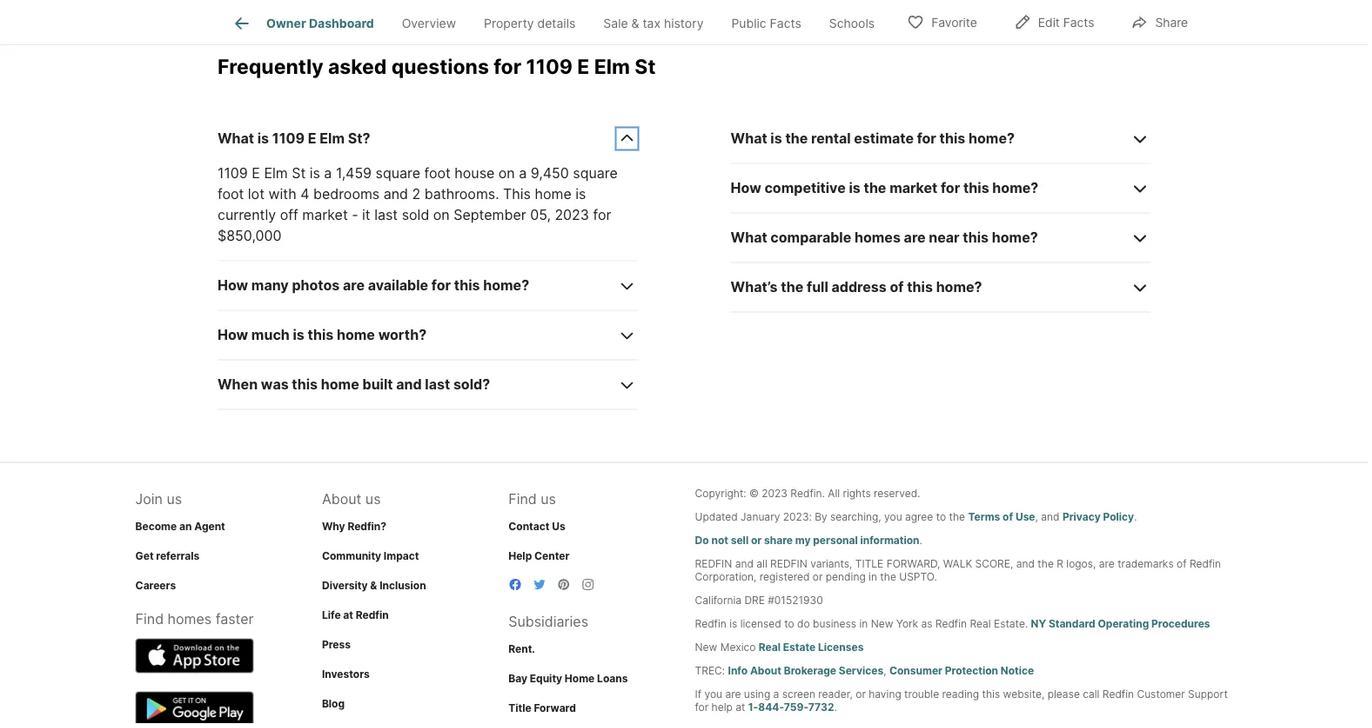 Task type: describe. For each thing, give the bounding box(es) containing it.
redfin inside if you are using a screen reader, or having trouble reading this website, please call redfin customer support for help at
[[1102, 689, 1134, 701]]

protection
[[945, 665, 998, 678]]

the left full
[[781, 279, 804, 296]]

referrals
[[156, 550, 200, 562]]

the down title
[[880, 571, 896, 584]]

blog
[[322, 698, 345, 710]]

this down what comparable homes are near this home? dropdown button
[[907, 279, 933, 296]]

0 vertical spatial at
[[343, 609, 353, 622]]

how much is this home worth?
[[218, 327, 427, 344]]

redfin down diversity & inclusion
[[356, 609, 389, 622]]

tax
[[643, 16, 661, 31]]

edit
[[1038, 15, 1060, 30]]

0 vertical spatial st
[[635, 54, 656, 78]]

policy
[[1103, 511, 1134, 524]]

life at redfin
[[322, 609, 389, 622]]

when was this home built and last sold? button
[[218, 361, 637, 410]]

redfin facebook image
[[508, 578, 522, 592]]

2 horizontal spatial 1109
[[526, 54, 573, 78]]

2 vertical spatial .
[[834, 702, 837, 714]]

agent
[[194, 520, 225, 533]]

us for join us
[[167, 491, 182, 508]]

logos,
[[1066, 558, 1096, 571]]

& for sale
[[631, 16, 639, 31]]

mexico
[[720, 642, 756, 654]]

for right estimate
[[917, 130, 936, 147]]

st?
[[348, 130, 370, 147]]

in inside redfin and all redfin variants, title forward, walk score, and the r logos, are trademarks of redfin corporation, registered or pending in the uspto.
[[869, 571, 877, 584]]

if
[[695, 689, 702, 701]]

favorite
[[931, 15, 977, 30]]

this up how much is this home worth? dropdown button
[[454, 277, 480, 294]]

1 vertical spatial in
[[859, 618, 868, 631]]

help center
[[508, 550, 569, 562]]

how for how competitive is the market for this home?
[[731, 180, 761, 196]]

how many photos are available for this home?
[[218, 277, 529, 294]]

become an agent
[[135, 520, 225, 533]]

1 horizontal spatial to
[[936, 511, 946, 524]]

worth?
[[378, 327, 427, 344]]

home? for how many photos are available for this home?
[[483, 277, 529, 294]]

download the redfin app on the apple app store image
[[135, 639, 254, 674]]

is left rental
[[771, 130, 782, 147]]

find us
[[508, 491, 556, 508]]

if you are using a screen reader, or having trouble reading this website, please call redfin customer support for help at
[[695, 689, 1228, 714]]

about us
[[322, 491, 381, 508]]

are right photos
[[343, 277, 365, 294]]

trouble
[[904, 689, 939, 701]]

how many photos are available for this home? button
[[218, 261, 637, 311]]

comparable
[[771, 229, 851, 246]]

september
[[454, 206, 526, 223]]

1 vertical spatial .
[[920, 535, 922, 547]]

a inside if you are using a screen reader, or having trouble reading this website, please call redfin customer support for help at
[[773, 689, 779, 701]]

1 vertical spatial 2023
[[762, 488, 788, 500]]

please
[[1048, 689, 1080, 701]]

1 square from the left
[[376, 165, 420, 182]]

frequently asked questions for 1109 e elm st
[[218, 54, 656, 78]]

estimate
[[854, 130, 914, 147]]

2023:
[[783, 511, 812, 524]]

investors
[[322, 668, 370, 681]]

sale & tax history tab
[[589, 3, 717, 44]]

2
[[412, 186, 421, 203]]

help
[[508, 550, 532, 562]]

4
[[300, 186, 309, 203]]

frequently
[[218, 54, 323, 78]]

public facts tab
[[717, 3, 815, 44]]

bay equity home loans button
[[508, 673, 628, 685]]

this right near
[[963, 229, 989, 246]]

forward,
[[887, 558, 940, 571]]

address
[[832, 279, 887, 296]]

schools tab
[[815, 3, 889, 44]]

on for september
[[433, 206, 450, 223]]

1109 inside 1109 e elm st is a 1,459 square foot house on a 9,450 square foot lot with 4 bedrooms and 2 bathrooms.
[[218, 165, 248, 182]]

trec: info about brokerage services , consumer protection notice
[[695, 665, 1034, 678]]

of inside redfin and all redfin variants, title forward, walk score, and the r logos, are trademarks of redfin corporation, registered or pending in the uspto.
[[1177, 558, 1187, 571]]

sold
[[402, 206, 429, 223]]

home? for how competitive is the market for this home?
[[992, 180, 1039, 196]]

overview
[[402, 16, 456, 31]]

consumer
[[889, 665, 943, 678]]

is inside dropdown button
[[257, 130, 269, 147]]

many
[[251, 277, 289, 294]]

what's the full address of this home? button
[[731, 263, 1151, 313]]

is right 'much'
[[293, 327, 304, 344]]

redfin instagram image
[[582, 578, 595, 592]]

0 horizontal spatial new
[[695, 642, 717, 654]]

pending
[[826, 571, 866, 584]]

0 vertical spatial real
[[970, 618, 991, 631]]

for down property
[[494, 54, 521, 78]]

equity
[[530, 673, 562, 685]]

website,
[[1003, 689, 1045, 701]]

$850,000
[[218, 227, 282, 244]]

this
[[503, 186, 531, 203]]

trec:
[[695, 665, 725, 678]]

st inside 1109 e elm st is a 1,459 square foot house on a 9,450 square foot lot with 4 bedrooms and 2 bathrooms.
[[292, 165, 306, 182]]

7732
[[808, 702, 834, 714]]

and right score,
[[1016, 558, 1035, 571]]

1 vertical spatial real
[[759, 642, 781, 654]]

call
[[1083, 689, 1100, 701]]

rent.
[[508, 643, 535, 656]]

what's
[[731, 279, 778, 296]]

do
[[695, 535, 709, 547]]

for right available
[[432, 277, 451, 294]]

life at redfin button
[[322, 609, 389, 622]]

why redfin?
[[322, 520, 386, 533]]

bay
[[508, 673, 527, 685]]

the inside dropdown button
[[864, 180, 886, 196]]

1 vertical spatial foot
[[218, 186, 244, 203]]

history
[[664, 16, 704, 31]]

what for what is 1109 e elm st?
[[218, 130, 254, 147]]

is inside this home is currently off market - it last sold on september 05, 2023 for $850,000
[[575, 186, 586, 203]]

built
[[362, 376, 393, 393]]

is inside 1109 e elm st is a 1,459 square foot house on a 9,450 square foot lot with 4 bedrooms and 2 bathrooms.
[[310, 165, 320, 182]]

the left r
[[1038, 558, 1054, 571]]

life
[[322, 609, 341, 622]]

why
[[322, 520, 345, 533]]

when
[[218, 376, 258, 393]]

for inside this home is currently off market - it last sold on september 05, 2023 for $850,000
[[593, 206, 611, 223]]

not
[[711, 535, 728, 547]]

facts for edit facts
[[1063, 15, 1094, 30]]

what for what comparable homes are near this home?
[[731, 229, 767, 246]]

by
[[815, 511, 827, 524]]

on for a
[[499, 165, 515, 182]]

what is the rental estimate for this home?
[[731, 130, 1015, 147]]

searching,
[[830, 511, 881, 524]]

844-
[[758, 702, 784, 714]]

us for about us
[[365, 491, 381, 508]]

home? for what is the rental estimate for this home?
[[969, 130, 1015, 147]]

1 vertical spatial to
[[784, 618, 794, 631]]

contact us
[[508, 520, 565, 533]]

questions
[[391, 54, 489, 78]]

updated
[[695, 511, 738, 524]]

using
[[744, 689, 770, 701]]

1,459
[[336, 165, 372, 182]]

us for find us
[[541, 491, 556, 508]]

1 redfin from the left
[[695, 558, 732, 571]]

759-
[[784, 702, 808, 714]]

are inside redfin and all redfin variants, title forward, walk score, and the r logos, are trademarks of redfin corporation, registered or pending in the uspto.
[[1099, 558, 1115, 571]]

last inside this home is currently off market - it last sold on september 05, 2023 for $850,000
[[374, 206, 398, 223]]

licensed
[[740, 618, 781, 631]]

photos
[[292, 277, 340, 294]]

press
[[322, 639, 351, 651]]

impact
[[384, 550, 419, 562]]

careers
[[135, 579, 176, 592]]

reserved.
[[874, 488, 920, 500]]

property details
[[484, 16, 576, 31]]

corporation,
[[695, 571, 757, 584]]

procedures
[[1151, 618, 1210, 631]]

press button
[[322, 639, 351, 651]]

or inside redfin and all redfin variants, title forward, walk score, and the r logos, are trademarks of redfin corporation, registered or pending in the uspto.
[[813, 571, 823, 584]]

community
[[322, 550, 381, 562]]

standard
[[1049, 618, 1095, 631]]

become an agent button
[[135, 520, 225, 533]]

homes inside what comparable homes are near this home? dropdown button
[[855, 229, 901, 246]]

what comparable homes are near this home? button
[[731, 213, 1151, 263]]



Task type: vqa. For each thing, say whether or not it's contained in the screenshot.
the last
yes



Task type: locate. For each thing, give the bounding box(es) containing it.
title
[[855, 558, 884, 571]]

or right sell
[[751, 535, 762, 547]]

find for find homes faster
[[135, 611, 164, 628]]

you up information
[[884, 511, 902, 524]]

and left all
[[735, 558, 754, 571]]

redfin right trademarks
[[1190, 558, 1221, 571]]

home inside dropdown button
[[321, 376, 359, 393]]

1 horizontal spatial e
[[308, 130, 316, 147]]

1 horizontal spatial us
[[365, 491, 381, 508]]

2023 right ©
[[762, 488, 788, 500]]

redfin up 'registered' at right bottom
[[770, 558, 807, 571]]

redfin right call
[[1102, 689, 1134, 701]]

community impact
[[322, 550, 419, 562]]

how left many on the top of the page
[[218, 277, 248, 294]]

1109 down details
[[526, 54, 573, 78]]

at left the 1-
[[736, 702, 745, 714]]

0 vertical spatial new
[[871, 618, 893, 631]]

what up competitive
[[731, 130, 767, 147]]

find up contact
[[508, 491, 537, 508]]

in right business
[[859, 618, 868, 631]]

facts inside button
[[1063, 15, 1094, 30]]

home inside dropdown button
[[337, 327, 375, 344]]

on right sold at the left
[[433, 206, 450, 223]]

,
[[1035, 511, 1038, 524], [883, 665, 886, 678]]

2 vertical spatial of
[[1177, 558, 1187, 571]]

what up what's
[[731, 229, 767, 246]]

this down what is the rental estimate for this home? dropdown button at top
[[963, 180, 989, 196]]

, up having
[[883, 665, 886, 678]]

1 horizontal spatial elm
[[320, 130, 345, 147]]

redfin and all redfin variants, title forward, walk score, and the r logos, are trademarks of redfin corporation, registered or pending in the uspto.
[[695, 558, 1221, 584]]

screen
[[782, 689, 815, 701]]

january
[[741, 511, 780, 524]]

home inside this home is currently off market - it last sold on september 05, 2023 for $850,000
[[535, 186, 572, 203]]

2023 right 05,
[[555, 206, 589, 223]]

1 vertical spatial &
[[370, 579, 377, 592]]

investors button
[[322, 668, 370, 681]]

home? inside dropdown button
[[992, 180, 1039, 196]]

do not sell or share my personal information .
[[695, 535, 922, 547]]

in
[[869, 571, 877, 584], [859, 618, 868, 631]]

elm left the "st?"
[[320, 130, 345, 147]]

last right it at the left of the page
[[374, 206, 398, 223]]

0 vertical spatial .
[[1134, 511, 1137, 524]]

e up lot
[[252, 165, 260, 182]]

0 horizontal spatial or
[[751, 535, 762, 547]]

1 horizontal spatial about
[[750, 665, 782, 678]]

redfin inside redfin and all redfin variants, title forward, walk score, and the r logos, are trademarks of redfin corporation, registered or pending in the uspto.
[[1190, 558, 1221, 571]]

property details tab
[[470, 3, 589, 44]]

st down "tax"
[[635, 54, 656, 78]]

as
[[921, 618, 932, 631]]

homes up download the redfin app on the apple app store image
[[168, 611, 212, 628]]

download the redfin app from the google play store image
[[135, 692, 254, 725]]

e down 'property details' tab
[[577, 54, 590, 78]]

0 horizontal spatial homes
[[168, 611, 212, 628]]

california
[[695, 595, 742, 607]]

0 vertical spatial you
[[884, 511, 902, 524]]

how left 'much'
[[218, 327, 248, 344]]

-
[[352, 206, 358, 223]]

or down services
[[856, 689, 866, 701]]

2023 inside this home is currently off market - it last sold on september 05, 2023 for $850,000
[[555, 206, 589, 223]]

2 horizontal spatial of
[[1177, 558, 1187, 571]]

bedrooms
[[313, 186, 380, 203]]

us up us
[[541, 491, 556, 508]]

0 horizontal spatial elm
[[264, 165, 288, 182]]

are right logos,
[[1099, 558, 1115, 571]]

sold?
[[453, 376, 490, 393]]

or
[[751, 535, 762, 547], [813, 571, 823, 584], [856, 689, 866, 701]]

personal
[[813, 535, 858, 547]]

home down 9,450
[[535, 186, 572, 203]]

to right "agree"
[[936, 511, 946, 524]]

for down what is the rental estimate for this home? dropdown button at top
[[941, 180, 960, 196]]

. down the reader,
[[834, 702, 837, 714]]

1 horizontal spatial you
[[884, 511, 902, 524]]

this right reading
[[982, 689, 1000, 701]]

3 us from the left
[[541, 491, 556, 508]]

0 vertical spatial on
[[499, 165, 515, 182]]

2 horizontal spatial elm
[[594, 54, 630, 78]]

find down the careers
[[135, 611, 164, 628]]

& for diversity
[[370, 579, 377, 592]]

0 vertical spatial homes
[[855, 229, 901, 246]]

is inside dropdown button
[[849, 180, 861, 196]]

0 horizontal spatial of
[[890, 279, 904, 296]]

redfin up corporation,
[[695, 558, 732, 571]]

1 vertical spatial how
[[218, 277, 248, 294]]

2 horizontal spatial us
[[541, 491, 556, 508]]

the left terms on the bottom of page
[[949, 511, 965, 524]]

2 vertical spatial how
[[218, 327, 248, 344]]

0 horizontal spatial to
[[784, 618, 794, 631]]

05,
[[530, 206, 551, 223]]

e inside 1109 e elm st is a 1,459 square foot house on a 9,450 square foot lot with 4 bedrooms and 2 bathrooms.
[[252, 165, 260, 182]]

1109 e elm st is a 1,459 square foot house on a 9,450 square foot lot with 4 bedrooms and 2 bathrooms.
[[218, 165, 618, 203]]

how for how many photos are available for this home?
[[218, 277, 248, 294]]

st up "4"
[[292, 165, 306, 182]]

1109 inside dropdown button
[[272, 130, 305, 147]]

how left competitive
[[731, 180, 761, 196]]

redfin
[[695, 558, 732, 571], [770, 558, 807, 571]]

market inside dropdown button
[[890, 180, 938, 196]]

0 vertical spatial elm
[[594, 54, 630, 78]]

and inside dropdown button
[[396, 376, 422, 393]]

1 horizontal spatial in
[[869, 571, 877, 584]]

edit facts
[[1038, 15, 1094, 30]]

1 horizontal spatial a
[[519, 165, 527, 182]]

overview tab
[[388, 3, 470, 44]]

0 vertical spatial or
[[751, 535, 762, 547]]

tab list
[[218, 0, 903, 44]]

0 horizontal spatial a
[[324, 165, 332, 182]]

1109
[[526, 54, 573, 78], [272, 130, 305, 147], [218, 165, 248, 182]]

1 horizontal spatial foot
[[424, 165, 451, 182]]

2 us from the left
[[365, 491, 381, 508]]

square up the 2
[[376, 165, 420, 182]]

notice
[[1001, 665, 1034, 678]]

of
[[890, 279, 904, 296], [1003, 511, 1013, 524], [1177, 558, 1187, 571]]

on inside this home is currently off market - it last sold on september 05, 2023 for $850,000
[[433, 206, 450, 223]]

my
[[795, 535, 811, 547]]

1 vertical spatial at
[[736, 702, 745, 714]]

you right if
[[704, 689, 722, 701]]

1 horizontal spatial 2023
[[762, 488, 788, 500]]

1 horizontal spatial square
[[573, 165, 618, 182]]

1 vertical spatial home
[[337, 327, 375, 344]]

1 vertical spatial e
[[308, 130, 316, 147]]

the left rental
[[785, 130, 808, 147]]

market down "4"
[[302, 206, 348, 223]]

1 vertical spatial homes
[[168, 611, 212, 628]]

near
[[929, 229, 960, 246]]

and left the 2
[[384, 186, 408, 203]]

1 horizontal spatial of
[[1003, 511, 1013, 524]]

market inside this home is currently off market - it last sold on september 05, 2023 for $850,000
[[302, 206, 348, 223]]

0 horizontal spatial 2023
[[555, 206, 589, 223]]

0 horizontal spatial you
[[704, 689, 722, 701]]

bathrooms.
[[424, 186, 499, 203]]

& left "tax"
[[631, 16, 639, 31]]

1 horizontal spatial find
[[508, 491, 537, 508]]

1 vertical spatial you
[[704, 689, 722, 701]]

schools
[[829, 16, 875, 31]]

what inside dropdown button
[[218, 130, 254, 147]]

inclusion
[[380, 579, 426, 592]]

0 vertical spatial last
[[374, 206, 398, 223]]

what's the full address of this home?
[[731, 279, 982, 296]]

to
[[936, 511, 946, 524], [784, 618, 794, 631]]

public facts
[[731, 16, 801, 31]]

0 horizontal spatial ,
[[883, 665, 886, 678]]

info about brokerage services link
[[728, 665, 883, 678]]

2 horizontal spatial .
[[1134, 511, 1137, 524]]

are left near
[[904, 229, 926, 246]]

was
[[261, 376, 289, 393]]

about up using
[[750, 665, 782, 678]]

1 horizontal spatial st
[[635, 54, 656, 78]]

1 vertical spatial last
[[425, 376, 450, 393]]

off
[[280, 206, 298, 223]]

dashboard
[[309, 16, 374, 31]]

1 vertical spatial ,
[[883, 665, 886, 678]]

or inside if you are using a screen reader, or having trouble reading this website, please call redfin customer support for help at
[[856, 689, 866, 701]]

diversity & inclusion
[[322, 579, 426, 592]]

all
[[828, 488, 840, 500]]

at inside if you are using a screen reader, or having trouble reading this website, please call redfin customer support for help at
[[736, 702, 745, 714]]

licenses
[[818, 642, 864, 654]]

much
[[251, 327, 290, 344]]

r
[[1057, 558, 1063, 571]]

in down title
[[869, 571, 877, 584]]

1 horizontal spatial last
[[425, 376, 450, 393]]

to left do
[[784, 618, 794, 631]]

new up trec:
[[695, 642, 717, 654]]

foot up bathrooms.
[[424, 165, 451, 182]]

contact us button
[[508, 520, 565, 533]]

2 vertical spatial e
[[252, 165, 260, 182]]

1 horizontal spatial homes
[[855, 229, 901, 246]]

are inside if you are using a screen reader, or having trouble reading this website, please call redfin customer support for help at
[[725, 689, 741, 701]]

0 vertical spatial ,
[[1035, 511, 1038, 524]]

new
[[871, 618, 893, 631], [695, 642, 717, 654]]

0 horizontal spatial facts
[[770, 16, 801, 31]]

elm inside dropdown button
[[320, 130, 345, 147]]

and right the built
[[396, 376, 422, 393]]

facts inside tab
[[770, 16, 801, 31]]

last
[[374, 206, 398, 223], [425, 376, 450, 393]]

0 vertical spatial market
[[890, 180, 938, 196]]

blog button
[[322, 698, 345, 710]]

1109 up with
[[272, 130, 305, 147]]

for right 05,
[[593, 206, 611, 223]]

consumer protection notice link
[[889, 665, 1034, 678]]

how much is this home worth? button
[[218, 311, 637, 361]]

find
[[508, 491, 537, 508], [135, 611, 164, 628]]

of right the address
[[890, 279, 904, 296]]

0 vertical spatial e
[[577, 54, 590, 78]]

0 horizontal spatial e
[[252, 165, 260, 182]]

rights
[[843, 488, 871, 500]]

1 horizontal spatial new
[[871, 618, 893, 631]]

homes down how competitive is the market for this home?
[[855, 229, 901, 246]]

on up this in the top of the page
[[499, 165, 515, 182]]

home left the built
[[321, 376, 359, 393]]

facts
[[1063, 15, 1094, 30], [770, 16, 801, 31]]

find for find us
[[508, 491, 537, 508]]

help
[[712, 702, 733, 714]]

redfin right as
[[935, 618, 967, 631]]

0 horizontal spatial in
[[859, 618, 868, 631]]

real down licensed
[[759, 642, 781, 654]]

or down variants,
[[813, 571, 823, 584]]

us right 'join' on the bottom left of page
[[167, 491, 182, 508]]

. up trademarks
[[1134, 511, 1137, 524]]

this right was at left
[[292, 376, 318, 393]]

0 vertical spatial home
[[535, 186, 572, 203]]

2 vertical spatial elm
[[264, 165, 288, 182]]

1109 up lot
[[218, 165, 248, 182]]

1 vertical spatial or
[[813, 571, 823, 584]]

a
[[324, 165, 332, 182], [519, 165, 527, 182], [773, 689, 779, 701]]

how competitive is the market for this home?
[[731, 180, 1039, 196]]

0 vertical spatial foot
[[424, 165, 451, 182]]

how for how much is this home worth?
[[218, 327, 248, 344]]

contact
[[508, 520, 550, 533]]

of left use
[[1003, 511, 1013, 524]]

redfin down california
[[695, 618, 727, 631]]

this inside if you are using a screen reader, or having trouble reading this website, please call redfin customer support for help at
[[982, 689, 1000, 701]]

2 horizontal spatial or
[[856, 689, 866, 701]]

0 horizontal spatial foot
[[218, 186, 244, 203]]

1 vertical spatial st
[[292, 165, 306, 182]]

what up lot
[[218, 130, 254, 147]]

2 redfin from the left
[[770, 558, 807, 571]]

.
[[1134, 511, 1137, 524], [920, 535, 922, 547], [834, 702, 837, 714]]

0 vertical spatial find
[[508, 491, 537, 508]]

2 horizontal spatial e
[[577, 54, 590, 78]]

currently
[[218, 206, 276, 223]]

is right this in the top of the page
[[575, 186, 586, 203]]

1 vertical spatial market
[[302, 206, 348, 223]]

1 horizontal spatial at
[[736, 702, 745, 714]]

and right use
[[1041, 511, 1060, 524]]

1 vertical spatial new
[[695, 642, 717, 654]]

owner dashboard link
[[231, 13, 374, 34]]

for inside dropdown button
[[941, 180, 960, 196]]

you
[[884, 511, 902, 524], [704, 689, 722, 701]]

trademarks
[[1118, 558, 1174, 571]]

& inside sale & tax history tab
[[631, 16, 639, 31]]

elm down sale
[[594, 54, 630, 78]]

#01521930
[[768, 595, 823, 607]]

facts for public facts
[[770, 16, 801, 31]]

0 horizontal spatial at
[[343, 609, 353, 622]]

do
[[797, 618, 810, 631]]

0 horizontal spatial on
[[433, 206, 450, 223]]

0 horizontal spatial real
[[759, 642, 781, 654]]

0 horizontal spatial square
[[376, 165, 420, 182]]

you inside if you are using a screen reader, or having trouble reading this website, please call redfin customer support for help at
[[704, 689, 722, 701]]

0 vertical spatial &
[[631, 16, 639, 31]]

1 us from the left
[[167, 491, 182, 508]]

e inside dropdown button
[[308, 130, 316, 147]]

redfin pinterest image
[[557, 578, 571, 592]]

and inside 1109 e elm st is a 1,459 square foot house on a 9,450 square foot lot with 4 bedrooms and 2 bathrooms.
[[384, 186, 408, 203]]

0 vertical spatial about
[[322, 491, 361, 508]]

redfin twitter image
[[533, 578, 547, 592]]

last left sold?
[[425, 376, 450, 393]]

subsidiaries
[[508, 614, 588, 631]]

0 vertical spatial of
[[890, 279, 904, 296]]

how inside dropdown button
[[731, 180, 761, 196]]

1 horizontal spatial on
[[499, 165, 515, 182]]

having
[[869, 689, 901, 701]]

share
[[1155, 15, 1188, 30]]

a up 844-
[[773, 689, 779, 701]]

are up help
[[725, 689, 741, 701]]

facts right public
[[770, 16, 801, 31]]

tab list containing owner dashboard
[[218, 0, 903, 44]]

faster
[[216, 611, 254, 628]]

ny standard operating procedures link
[[1031, 618, 1210, 631]]

ny
[[1031, 618, 1046, 631]]

us up redfin?
[[365, 491, 381, 508]]

0 horizontal spatial find
[[135, 611, 164, 628]]

0 vertical spatial 1109
[[526, 54, 573, 78]]

the down what is the rental estimate for this home? on the top of page
[[864, 180, 886, 196]]

last inside dropdown button
[[425, 376, 450, 393]]

0 horizontal spatial 1109
[[218, 165, 248, 182]]

1 horizontal spatial market
[[890, 180, 938, 196]]

at
[[343, 609, 353, 622], [736, 702, 745, 714]]

about up why
[[322, 491, 361, 508]]

e left the "st?"
[[308, 130, 316, 147]]

0 horizontal spatial st
[[292, 165, 306, 182]]

title forward button
[[508, 702, 576, 715]]

full
[[807, 279, 828, 296]]

asked
[[328, 54, 387, 78]]

this up the how competitive is the market for this home? dropdown button
[[940, 130, 965, 147]]

is right competitive
[[849, 180, 861, 196]]

why redfin? button
[[322, 520, 386, 533]]

home?
[[969, 130, 1015, 147], [992, 180, 1039, 196], [992, 229, 1038, 246], [483, 277, 529, 294], [936, 279, 982, 296]]

a left the 1,459
[[324, 165, 332, 182]]

. down "agree"
[[920, 535, 922, 547]]

this down photos
[[308, 327, 334, 344]]

1 horizontal spatial .
[[920, 535, 922, 547]]

new left york on the bottom of page
[[871, 618, 893, 631]]

1 horizontal spatial or
[[813, 571, 823, 584]]

share button
[[1116, 4, 1203, 40]]

2 vertical spatial home
[[321, 376, 359, 393]]

square right 9,450
[[573, 165, 618, 182]]

for inside if you are using a screen reader, or having trouble reading this website, please call redfin customer support for help at
[[695, 702, 709, 714]]

is up mexico
[[729, 618, 737, 631]]

real left estate.
[[970, 618, 991, 631]]

title
[[508, 702, 532, 715]]

2 square from the left
[[573, 165, 618, 182]]

us
[[552, 520, 565, 533]]

2 vertical spatial or
[[856, 689, 866, 701]]

1 horizontal spatial ,
[[1035, 511, 1038, 524]]

sell
[[731, 535, 749, 547]]

0 vertical spatial in
[[869, 571, 877, 584]]

is up bedrooms
[[310, 165, 320, 182]]

1 vertical spatial of
[[1003, 511, 1013, 524]]

info
[[728, 665, 748, 678]]

what for what is the rental estimate for this home?
[[731, 130, 767, 147]]

0 horizontal spatial redfin
[[695, 558, 732, 571]]

1 vertical spatial 1109
[[272, 130, 305, 147]]

0 horizontal spatial us
[[167, 491, 182, 508]]

for down if
[[695, 702, 709, 714]]

of inside dropdown button
[[890, 279, 904, 296]]

get referrals button
[[135, 550, 200, 562]]

market down what is the rental estimate for this home? dropdown button at top
[[890, 180, 938, 196]]

on inside 1109 e elm st is a 1,459 square foot house on a 9,450 square foot lot with 4 bedrooms and 2 bathrooms.
[[499, 165, 515, 182]]

elm inside 1109 e elm st is a 1,459 square foot house on a 9,450 square foot lot with 4 bedrooms and 2 bathrooms.
[[264, 165, 288, 182]]

1 vertical spatial find
[[135, 611, 164, 628]]

home left worth?
[[337, 327, 375, 344]]

what comparable homes are near this home?
[[731, 229, 1038, 246]]



